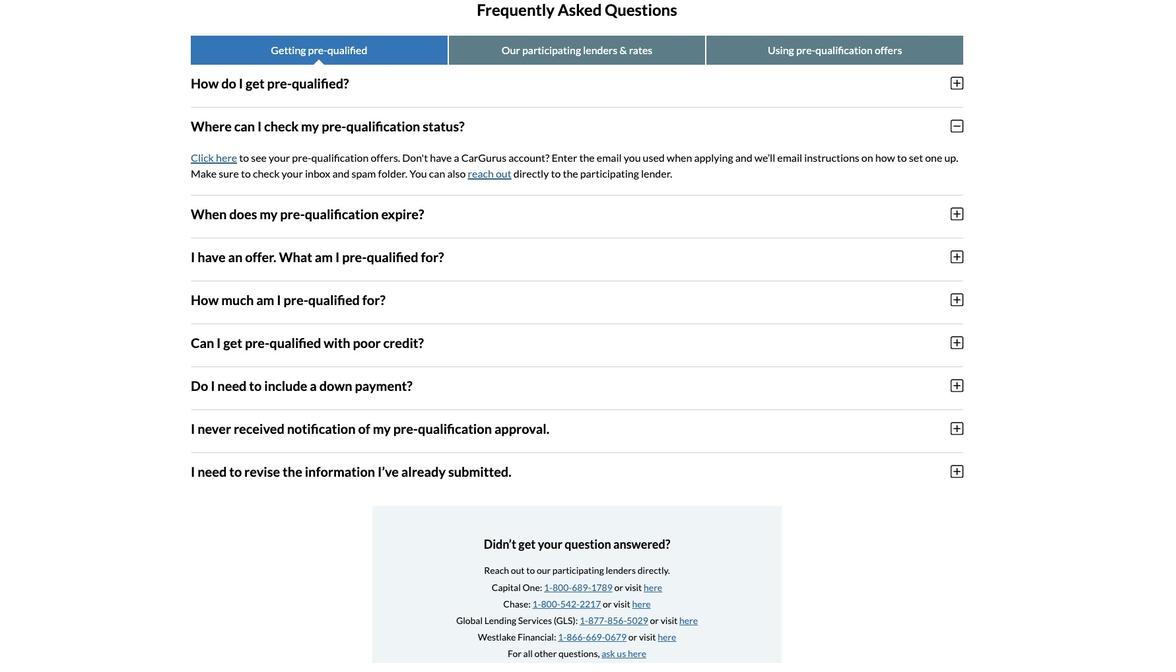 Task type: locate. For each thing, give the bounding box(es) containing it.
plus square image inside can i get pre-qualified with poor credit? button
[[951, 335, 964, 350]]

0 vertical spatial can
[[234, 118, 255, 134]]

2 plus square image from the top
[[951, 292, 964, 307]]

email left "you"
[[597, 151, 622, 164]]

email right we'll
[[778, 151, 803, 164]]

here link up 5029
[[632, 598, 651, 609]]

your for didn't
[[538, 537, 563, 551]]

have up also
[[430, 151, 452, 164]]

to left our
[[527, 565, 535, 576]]

out inside reach out to our participating lenders directly. capital one: 1-800-689-1789 or visit here chase: 1-800-542-2217 or visit here global lending services (gls): 1-877-856-5029 or visit here westlake financial: 1-866-669-0679 or visit here for all other questions, ask us here
[[511, 565, 525, 576]]

folder.
[[378, 167, 408, 180]]

1 horizontal spatial my
[[301, 118, 319, 134]]

participating
[[522, 43, 581, 56], [580, 167, 639, 180], [553, 565, 604, 576]]

include
[[264, 378, 307, 393]]

2 horizontal spatial get
[[519, 537, 536, 551]]

frequently asked questions tab list
[[191, 36, 964, 65]]

don't
[[402, 151, 428, 164]]

my down the qualified? on the left of page
[[301, 118, 319, 134]]

qualified inside "frequently asked questions" tab list
[[327, 43, 367, 56]]

the down enter at the top of page
[[563, 167, 578, 180]]

qualification up submitted. at bottom
[[418, 421, 492, 436]]

a up also
[[454, 151, 459, 164]]

here link down directly.
[[644, 582, 663, 593]]

your up our
[[538, 537, 563, 551]]

need inside button
[[217, 378, 247, 393]]

plus square image inside when does my pre-qualification expire? button
[[951, 207, 964, 221]]

to
[[239, 151, 249, 164], [897, 151, 907, 164], [241, 167, 251, 180], [551, 167, 561, 180], [249, 378, 262, 393], [229, 464, 242, 479], [527, 565, 535, 576]]

out up capital
[[511, 565, 525, 576]]

plus square image inside do i need to include a down payment? button
[[951, 378, 964, 393]]

click
[[191, 151, 214, 164]]

pre- up inbox
[[292, 151, 311, 164]]

0 horizontal spatial a
[[310, 378, 317, 393]]

how do i get pre-qualified?
[[191, 75, 349, 91]]

check inside to see your pre-qualification offers. don't have a cargurus account? enter the email you used when applying and we'll email instructions on how to set one up. make sure to check your inbox and spam folder. you can also
[[253, 167, 280, 180]]

qualification up inbox
[[311, 151, 369, 164]]

can right where at top
[[234, 118, 255, 134]]

1-
[[544, 582, 553, 593], [533, 598, 541, 609], [580, 615, 588, 626], [558, 631, 567, 643]]

0 vertical spatial a
[[454, 151, 459, 164]]

reach out link
[[468, 167, 512, 180]]

for? down expire?
[[421, 249, 444, 265]]

1 vertical spatial the
[[563, 167, 578, 180]]

pre- right 'using'
[[796, 43, 816, 56]]

to right sure
[[241, 167, 251, 180]]

0 horizontal spatial have
[[198, 249, 226, 265]]

qualification left the offers
[[816, 43, 873, 56]]

get right can
[[223, 335, 242, 351]]

&
[[620, 43, 627, 56]]

1 vertical spatial have
[[198, 249, 226, 265]]

plus square image inside 'how much am i pre-qualified for?' button
[[951, 292, 964, 307]]

qualified
[[327, 43, 367, 56], [367, 249, 419, 265], [308, 292, 360, 308], [270, 335, 321, 351]]

pre- down getting
[[267, 75, 292, 91]]

pre- right what
[[342, 249, 367, 265]]

0 vertical spatial my
[[301, 118, 319, 134]]

800- up 1-800-542-2217 link
[[553, 582, 572, 593]]

to left revise at the bottom
[[229, 464, 242, 479]]

out right reach
[[496, 167, 512, 180]]

participating right "our"
[[522, 43, 581, 56]]

(gls):
[[554, 615, 578, 626]]

0 vertical spatial participating
[[522, 43, 581, 56]]

pre- down the qualified? on the left of page
[[322, 118, 346, 134]]

how left "much"
[[191, 292, 219, 308]]

pre- up what
[[280, 206, 305, 222]]

1 horizontal spatial have
[[430, 151, 452, 164]]

1 horizontal spatial a
[[454, 151, 459, 164]]

0 vertical spatial lenders
[[583, 43, 618, 56]]

services
[[518, 615, 552, 626]]

out inside getting pre-qualified 'tab panel'
[[496, 167, 512, 180]]

need right do
[[217, 378, 247, 393]]

how inside button
[[191, 292, 219, 308]]

how
[[876, 151, 895, 164]]

participating down "you"
[[580, 167, 639, 180]]

and left we'll
[[736, 151, 753, 164]]

pre- right getting
[[308, 43, 327, 56]]

lenders inside button
[[583, 43, 618, 56]]

lending
[[485, 615, 517, 626]]

our participating lenders & rates button
[[449, 36, 706, 65]]

1 vertical spatial need
[[198, 464, 227, 479]]

1 vertical spatial my
[[260, 206, 278, 222]]

2 vertical spatial your
[[538, 537, 563, 551]]

1- down 2217
[[580, 615, 588, 626]]

or right 5029
[[650, 615, 659, 626]]

to left include
[[249, 378, 262, 393]]

have inside button
[[198, 249, 226, 265]]

1 vertical spatial a
[[310, 378, 317, 393]]

to left see
[[239, 151, 249, 164]]

0 horizontal spatial the
[[283, 464, 302, 479]]

your right see
[[269, 151, 290, 164]]

1 vertical spatial participating
[[580, 167, 639, 180]]

1- right one:
[[544, 582, 553, 593]]

participating inside button
[[522, 43, 581, 56]]

plus square image for already
[[951, 464, 964, 479]]

a
[[454, 151, 459, 164], [310, 378, 317, 393]]

0 vertical spatial plus square image
[[951, 207, 964, 221]]

can
[[234, 118, 255, 134], [429, 167, 445, 180]]

my right of
[[373, 421, 391, 436]]

0 vertical spatial for?
[[421, 249, 444, 265]]

here right 5029
[[680, 615, 698, 626]]

qualification inside dropdown button
[[346, 118, 420, 134]]

1 horizontal spatial can
[[429, 167, 445, 180]]

1 vertical spatial for?
[[363, 292, 386, 308]]

can right you
[[429, 167, 445, 180]]

how left do at the left top of the page
[[191, 75, 219, 91]]

1 horizontal spatial get
[[246, 75, 265, 91]]

a inside button
[[310, 378, 317, 393]]

my right does
[[260, 206, 278, 222]]

us
[[617, 648, 626, 659]]

1 vertical spatial get
[[223, 335, 242, 351]]

for? up poor
[[363, 292, 386, 308]]

1 vertical spatial plus square image
[[951, 292, 964, 307]]

here up sure
[[216, 151, 237, 164]]

qualification inside to see your pre-qualification offers. don't have a cargurus account? enter the email you used when applying and we'll email instructions on how to set one up. make sure to check your inbox and spam folder. you can also
[[311, 151, 369, 164]]

pre- inside using pre-qualification offers button
[[796, 43, 816, 56]]

or right 2217
[[603, 598, 612, 609]]

qualified inside button
[[270, 335, 321, 351]]

am right what
[[315, 249, 333, 265]]

i never received notification of my pre-qualification approval.
[[191, 421, 550, 436]]

here
[[216, 151, 237, 164], [644, 582, 663, 593], [632, 598, 651, 609], [680, 615, 698, 626], [658, 631, 677, 643], [628, 648, 647, 659]]

0 horizontal spatial and
[[332, 167, 350, 180]]

plus square image
[[951, 76, 964, 90], [951, 250, 964, 264], [951, 335, 964, 350], [951, 378, 964, 393], [951, 421, 964, 436], [951, 464, 964, 479]]

1 plus square image from the top
[[951, 76, 964, 90]]

you
[[624, 151, 641, 164]]

using pre-qualification offers button
[[707, 36, 964, 65]]

1 vertical spatial check
[[253, 167, 280, 180]]

the inside to see your pre-qualification offers. don't have a cargurus account? enter the email you used when applying and we'll email instructions on how to set one up. make sure to check your inbox and spam folder. you can also
[[580, 151, 595, 164]]

out for reach
[[496, 167, 512, 180]]

a left down
[[310, 378, 317, 393]]

pre- down what
[[284, 292, 308, 308]]

2 how from the top
[[191, 292, 219, 308]]

to down enter at the top of page
[[551, 167, 561, 180]]

plus square image inside i need to revise the information i've already submitted. button
[[951, 464, 964, 479]]

1 vertical spatial 800-
[[541, 598, 561, 609]]

2 horizontal spatial the
[[580, 151, 595, 164]]

6 plus square image from the top
[[951, 464, 964, 479]]

participating inside getting pre-qualified 'tab panel'
[[580, 167, 639, 180]]

and left "spam"
[[332, 167, 350, 180]]

the inside button
[[283, 464, 302, 479]]

plus square image for qualification
[[951, 421, 964, 436]]

0 vertical spatial your
[[269, 151, 290, 164]]

qualification
[[816, 43, 873, 56], [346, 118, 420, 134], [311, 151, 369, 164], [305, 206, 379, 222], [418, 421, 492, 436]]

my
[[301, 118, 319, 134], [260, 206, 278, 222], [373, 421, 391, 436]]

received
[[234, 421, 285, 436]]

0 vertical spatial the
[[580, 151, 595, 164]]

qualified left with
[[270, 335, 321, 351]]

our
[[537, 565, 551, 576]]

can i get pre-qualified with poor credit?
[[191, 335, 424, 351]]

0 vertical spatial check
[[264, 118, 299, 134]]

1 horizontal spatial the
[[563, 167, 578, 180]]

qualified down expire?
[[367, 249, 419, 265]]

lenders inside reach out to our participating lenders directly. capital one: 1-800-689-1789 or visit here chase: 1-800-542-2217 or visit here global lending services (gls): 1-877-856-5029 or visit here westlake financial: 1-866-669-0679 or visit here for all other questions, ask us here
[[606, 565, 636, 576]]

plus square image
[[951, 207, 964, 221], [951, 292, 964, 307]]

my inside dropdown button
[[301, 118, 319, 134]]

never
[[198, 421, 231, 436]]

0 vertical spatial out
[[496, 167, 512, 180]]

0 vertical spatial have
[[430, 151, 452, 164]]

lenders
[[583, 43, 618, 56], [606, 565, 636, 576]]

rates
[[629, 43, 653, 56]]

here link for 1-800-689-1789
[[644, 582, 663, 593]]

0 horizontal spatial can
[[234, 118, 255, 134]]

need down never
[[198, 464, 227, 479]]

get right do at the left top of the page
[[246, 75, 265, 91]]

offer.
[[245, 249, 276, 265]]

for?
[[421, 249, 444, 265], [363, 292, 386, 308]]

do i need to include a down payment? button
[[191, 367, 964, 404]]

how
[[191, 75, 219, 91], [191, 292, 219, 308]]

plus square image inside i have an offer. what am i pre-qualified for? button
[[951, 250, 964, 264]]

lenders left &
[[583, 43, 618, 56]]

inbox
[[305, 167, 330, 180]]

1 vertical spatial lenders
[[606, 565, 636, 576]]

2 horizontal spatial my
[[373, 421, 391, 436]]

offers
[[875, 43, 902, 56]]

pre- inside to see your pre-qualification offers. don't have a cargurus account? enter the email you used when applying and we'll email instructions on how to set one up. make sure to check your inbox and spam folder. you can also
[[292, 151, 311, 164]]

3 plus square image from the top
[[951, 335, 964, 350]]

4 plus square image from the top
[[951, 378, 964, 393]]

0 vertical spatial get
[[246, 75, 265, 91]]

and
[[736, 151, 753, 164], [332, 167, 350, 180]]

your left inbox
[[282, 167, 303, 180]]

getting pre-qualified tab panel
[[191, 65, 964, 495]]

1 horizontal spatial email
[[778, 151, 803, 164]]

2 plus square image from the top
[[951, 250, 964, 264]]

can inside to see your pre-qualification offers. don't have a cargurus account? enter the email you used when applying and we'll email instructions on how to set one up. make sure to check your inbox and spam folder. you can also
[[429, 167, 445, 180]]

pre- right of
[[393, 421, 418, 436]]

0 vertical spatial how
[[191, 75, 219, 91]]

1 horizontal spatial am
[[315, 249, 333, 265]]

getting pre-qualified button
[[191, 36, 448, 65]]

we'll
[[755, 151, 776, 164]]

how inside button
[[191, 75, 219, 91]]

1 horizontal spatial and
[[736, 151, 753, 164]]

the
[[580, 151, 595, 164], [563, 167, 578, 180], [283, 464, 302, 479]]

need
[[217, 378, 247, 393], [198, 464, 227, 479]]

qualified up the qualified? on the left of page
[[327, 43, 367, 56]]

out
[[496, 167, 512, 180], [511, 565, 525, 576]]

ask us here link
[[602, 648, 647, 659]]

our
[[502, 43, 520, 56]]

to see your pre-qualification offers. don't have a cargurus account? enter the email you used when applying and we'll email instructions on how to set one up. make sure to check your inbox and spam folder. you can also
[[191, 151, 959, 180]]

here link right 5029
[[680, 615, 698, 626]]

0 horizontal spatial for?
[[363, 292, 386, 308]]

check down see
[[253, 167, 280, 180]]

pre- down "much"
[[245, 335, 270, 351]]

1 vertical spatial can
[[429, 167, 445, 180]]

plus square image for how much am i pre-qualified for?
[[951, 292, 964, 307]]

chase:
[[504, 598, 531, 609]]

pre- inside where can i check my pre-qualification status? dropdown button
[[322, 118, 346, 134]]

status?
[[423, 118, 465, 134]]

i
[[239, 75, 243, 91], [258, 118, 262, 134], [191, 249, 195, 265], [336, 249, 340, 265], [277, 292, 281, 308], [217, 335, 221, 351], [211, 378, 215, 393], [191, 421, 195, 436], [191, 464, 195, 479]]

the right enter at the top of page
[[580, 151, 595, 164]]

0 horizontal spatial email
[[597, 151, 622, 164]]

1 vertical spatial how
[[191, 292, 219, 308]]

qualification up offers.
[[346, 118, 420, 134]]

800- up (gls): on the bottom of the page
[[541, 598, 561, 609]]

lenders up '1789'
[[606, 565, 636, 576]]

check up see
[[264, 118, 299, 134]]

2 vertical spatial participating
[[553, 565, 604, 576]]

pre- inside i never received notification of my pre-qualification approval. button
[[393, 421, 418, 436]]

5 plus square image from the top
[[951, 421, 964, 436]]

2 vertical spatial my
[[373, 421, 391, 436]]

when
[[667, 151, 692, 164]]

1 vertical spatial out
[[511, 565, 525, 576]]

submitted.
[[448, 464, 512, 479]]

when does my pre-qualification expire?
[[191, 206, 424, 222]]

1 plus square image from the top
[[951, 207, 964, 221]]

to inside button
[[249, 378, 262, 393]]

where can i check my pre-qualification status?
[[191, 118, 465, 134]]

didn't
[[484, 537, 516, 551]]

participating up 1-800-689-1789 link
[[553, 565, 604, 576]]

1 vertical spatial your
[[282, 167, 303, 180]]

or right 0679 on the bottom right
[[629, 631, 637, 643]]

capital
[[492, 582, 521, 593]]

0 horizontal spatial am
[[256, 292, 274, 308]]

click here link
[[191, 151, 237, 164]]

poor
[[353, 335, 381, 351]]

689-
[[572, 582, 591, 593]]

2 vertical spatial the
[[283, 464, 302, 479]]

the right revise at the bottom
[[283, 464, 302, 479]]

0679
[[605, 631, 627, 643]]

have left an
[[198, 249, 226, 265]]

plus square image inside how do i get pre-qualified? button
[[951, 76, 964, 90]]

2 vertical spatial get
[[519, 537, 536, 551]]

1-800-689-1789 link
[[544, 582, 613, 593]]

1 how from the top
[[191, 75, 219, 91]]

plus square image inside i never received notification of my pre-qualification approval. button
[[951, 421, 964, 436]]

here link right 0679 on the bottom right
[[658, 631, 677, 643]]

669-
[[586, 631, 605, 643]]

get
[[246, 75, 265, 91], [223, 335, 242, 351], [519, 537, 536, 551]]

get right "didn't"
[[519, 537, 536, 551]]

am right "much"
[[256, 292, 274, 308]]

0 vertical spatial and
[[736, 151, 753, 164]]

0 vertical spatial need
[[217, 378, 247, 393]]

make
[[191, 167, 217, 180]]



Task type: vqa. For each thing, say whether or not it's contained in the screenshot.
689- on the bottom of the page
yes



Task type: describe. For each thing, give the bounding box(es) containing it.
account?
[[509, 151, 550, 164]]

here down directly.
[[644, 582, 663, 593]]

a inside to see your pre-qualification offers. don't have a cargurus account? enter the email you used when applying and we'll email instructions on how to set one up. make sure to check your inbox and spam folder. you can also
[[454, 151, 459, 164]]

do i need to include a down payment?
[[191, 378, 413, 393]]

1- down (gls): on the bottom of the page
[[558, 631, 567, 643]]

using pre-qualification offers
[[768, 43, 902, 56]]

1-800-542-2217 link
[[533, 598, 601, 609]]

check inside dropdown button
[[264, 118, 299, 134]]

you
[[410, 167, 427, 180]]

your for to
[[269, 151, 290, 164]]

applying
[[694, 151, 734, 164]]

all
[[523, 648, 533, 659]]

global
[[456, 615, 483, 626]]

reach out to our participating lenders directly. capital one: 1-800-689-1789 or visit here chase: 1-800-542-2217 or visit here global lending services (gls): 1-877-856-5029 or visit here westlake financial: 1-866-669-0679 or visit here for all other questions, ask us here
[[456, 565, 698, 659]]

pre- inside when does my pre-qualification expire? button
[[280, 206, 305, 222]]

1- up services
[[533, 598, 541, 609]]

westlake
[[478, 631, 516, 643]]

pre- inside 'how much am i pre-qualified for?' button
[[284, 292, 308, 308]]

financial:
[[518, 631, 556, 643]]

can i get pre-qualified with poor credit? button
[[191, 324, 964, 361]]

directly.
[[638, 565, 670, 576]]

reach
[[484, 565, 509, 576]]

qualification down "spam"
[[305, 206, 379, 222]]

how for how much am i pre-qualified for?
[[191, 292, 219, 308]]

used
[[643, 151, 665, 164]]

877-
[[588, 615, 608, 626]]

here link for 1-877-856-5029
[[680, 615, 698, 626]]

credit?
[[383, 335, 424, 351]]

i have an offer. what am i pre-qualified for? button
[[191, 238, 964, 275]]

how much am i pre-qualified for?
[[191, 292, 386, 308]]

the for i need to revise the information i've already submitted.
[[283, 464, 302, 479]]

of
[[358, 421, 370, 436]]

also
[[447, 167, 466, 180]]

lender.
[[641, 167, 673, 180]]

one:
[[523, 582, 542, 593]]

to inside button
[[229, 464, 242, 479]]

click here
[[191, 151, 237, 164]]

1 email from the left
[[597, 151, 622, 164]]

1 horizontal spatial for?
[[421, 249, 444, 265]]

here up 5029
[[632, 598, 651, 609]]

approval.
[[495, 421, 550, 436]]

plus square image for when does my pre-qualification expire?
[[951, 207, 964, 221]]

directly
[[514, 167, 549, 180]]

up.
[[945, 151, 959, 164]]

856-
[[608, 615, 627, 626]]

or right '1789'
[[615, 582, 623, 593]]

here right us
[[628, 648, 647, 659]]

how much am i pre-qualified for? button
[[191, 281, 964, 318]]

to left 'set' on the right
[[897, 151, 907, 164]]

qualified?
[[292, 75, 349, 91]]

0 vertical spatial 800-
[[553, 582, 572, 593]]

here link for 1-866-669-0679
[[658, 631, 677, 643]]

5029
[[627, 615, 648, 626]]

can inside where can i check my pre-qualification status? dropdown button
[[234, 118, 255, 134]]

1789
[[591, 582, 613, 593]]

plus square image for credit?
[[951, 335, 964, 350]]

sure
[[219, 167, 239, 180]]

1 vertical spatial and
[[332, 167, 350, 180]]

what
[[279, 249, 312, 265]]

question
[[565, 537, 611, 551]]

when
[[191, 206, 227, 222]]

542-
[[561, 598, 580, 609]]

0 vertical spatial am
[[315, 249, 333, 265]]

pre- inside i have an offer. what am i pre-qualified for? button
[[342, 249, 367, 265]]

866-
[[567, 631, 586, 643]]

instructions
[[805, 151, 860, 164]]

visit up 856-
[[614, 598, 631, 609]]

have inside to see your pre-qualification offers. don't have a cargurus account? enter the email you used when applying and we'll email instructions on how to set one up. make sure to check your inbox and spam folder. you can also
[[430, 151, 452, 164]]

2 email from the left
[[778, 151, 803, 164]]

minus square image
[[951, 119, 964, 133]]

offers.
[[371, 151, 400, 164]]

visit down directly.
[[625, 582, 642, 593]]

qualified up with
[[308, 292, 360, 308]]

plus square image for payment?
[[951, 378, 964, 393]]

for
[[508, 648, 522, 659]]

on
[[862, 151, 874, 164]]

an
[[228, 249, 243, 265]]

i never received notification of my pre-qualification approval. button
[[191, 410, 964, 447]]

pre- inside can i get pre-qualified with poor credit? button
[[245, 335, 270, 351]]

can
[[191, 335, 214, 351]]

1 vertical spatial am
[[256, 292, 274, 308]]

does
[[229, 206, 257, 222]]

where can i check my pre-qualification status? button
[[191, 108, 964, 144]]

set
[[909, 151, 923, 164]]

i have an offer. what am i pre-qualified for?
[[191, 249, 444, 265]]

spam
[[352, 167, 376, 180]]

already
[[401, 464, 446, 479]]

payment?
[[355, 378, 413, 393]]

other
[[535, 648, 557, 659]]

here right 0679 on the bottom right
[[658, 631, 677, 643]]

visit right 5029
[[661, 615, 678, 626]]

0 horizontal spatial get
[[223, 335, 242, 351]]

plus square image for pre-
[[951, 250, 964, 264]]

pre- inside how do i get pre-qualified? button
[[267, 75, 292, 91]]

the for reach out directly to the participating lender.
[[563, 167, 578, 180]]

0 horizontal spatial my
[[260, 206, 278, 222]]

with
[[324, 335, 350, 351]]

revise
[[244, 464, 280, 479]]

how for how do i get pre-qualified?
[[191, 75, 219, 91]]

here link for 1-800-542-2217
[[632, 598, 651, 609]]

reach out directly to the participating lender.
[[468, 167, 673, 180]]

when does my pre-qualification expire? button
[[191, 195, 964, 232]]

down
[[319, 378, 352, 393]]

visit down 5029
[[639, 631, 656, 643]]

information
[[305, 464, 375, 479]]

getting pre-qualified
[[271, 43, 367, 56]]

1-866-669-0679 link
[[558, 631, 627, 643]]

to inside reach out to our participating lenders directly. capital one: 1-800-689-1789 or visit here chase: 1-800-542-2217 or visit here global lending services (gls): 1-877-856-5029 or visit here westlake financial: 1-866-669-0679 or visit here for all other questions, ask us here
[[527, 565, 535, 576]]

getting
[[271, 43, 306, 56]]

one
[[925, 151, 943, 164]]

enter
[[552, 151, 578, 164]]

much
[[221, 292, 254, 308]]

ask
[[602, 648, 615, 659]]

i've
[[378, 464, 399, 479]]

answered?
[[614, 537, 671, 551]]

need inside button
[[198, 464, 227, 479]]

do
[[191, 378, 208, 393]]

here inside getting pre-qualified 'tab panel'
[[216, 151, 237, 164]]

pre- inside getting pre-qualified button
[[308, 43, 327, 56]]

where
[[191, 118, 232, 134]]

qualification inside "frequently asked questions" tab list
[[816, 43, 873, 56]]

i inside dropdown button
[[258, 118, 262, 134]]

notification
[[287, 421, 356, 436]]

i need to revise the information i've already submitted. button
[[191, 453, 964, 490]]

out for reach
[[511, 565, 525, 576]]

see
[[251, 151, 267, 164]]

do
[[221, 75, 236, 91]]

i need to revise the information i've already submitted.
[[191, 464, 512, 479]]

1-877-856-5029 link
[[580, 615, 648, 626]]

participating inside reach out to our participating lenders directly. capital one: 1-800-689-1789 or visit here chase: 1-800-542-2217 or visit here global lending services (gls): 1-877-856-5029 or visit here westlake financial: 1-866-669-0679 or visit here for all other questions, ask us here
[[553, 565, 604, 576]]

i inside button
[[191, 464, 195, 479]]



